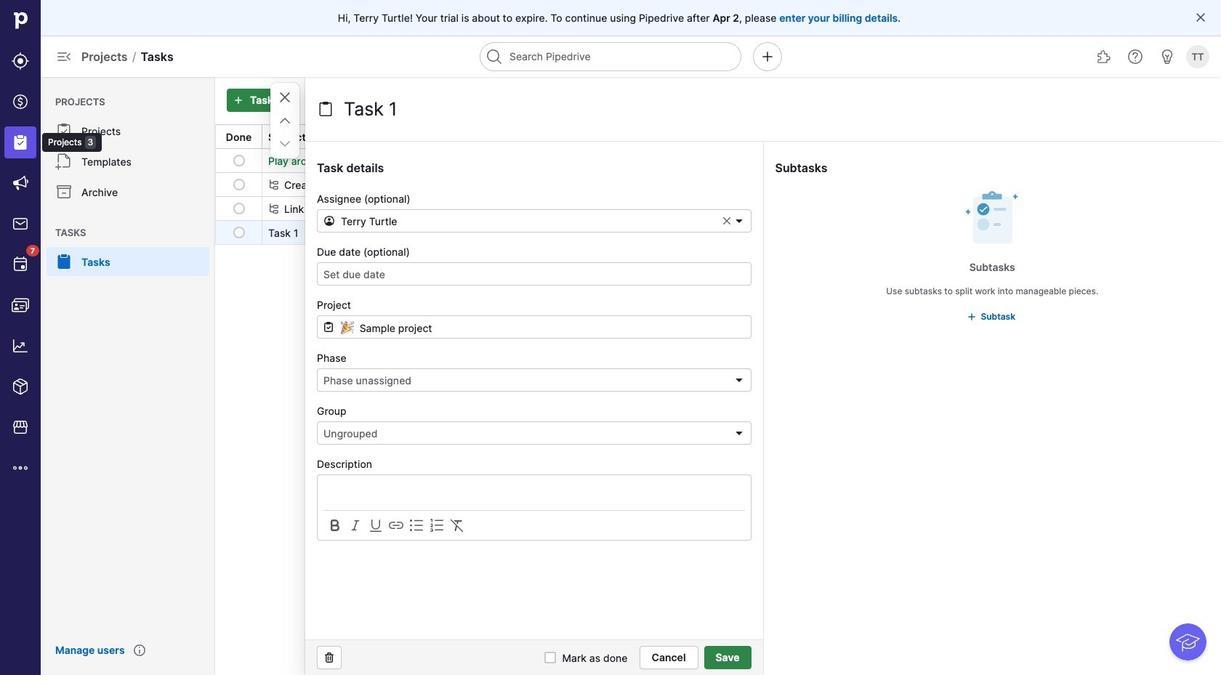 Task type: vqa. For each thing, say whether or not it's contained in the screenshot.
Forecast image
no



Task type: locate. For each thing, give the bounding box(es) containing it.
marketplace image
[[12, 419, 29, 436]]

color undefined image
[[55, 153, 73, 170], [55, 253, 73, 271], [12, 256, 29, 273]]

insights image
[[12, 337, 29, 355]]

menu
[[0, 0, 102, 676], [41, 77, 215, 676]]

info image
[[134, 645, 145, 657]]

menu item
[[0, 122, 41, 163], [41, 247, 215, 276]]

color secondary image inside row
[[268, 179, 280, 191]]

campaigns image
[[12, 175, 29, 192]]

1 vertical spatial color undefined image
[[55, 183, 73, 201]]

projects image
[[12, 134, 29, 151]]

None field
[[317, 209, 752, 233], [317, 316, 752, 339], [317, 369, 752, 392], [317, 422, 752, 445], [317, 209, 752, 233], [317, 316, 752, 339], [317, 369, 752, 392], [317, 422, 752, 445]]

quick help image
[[1127, 48, 1145, 65]]

0 vertical spatial color undefined image
[[55, 122, 73, 140]]

color primary image
[[276, 89, 294, 106], [826, 131, 838, 143], [233, 203, 245, 215], [324, 215, 335, 227], [722, 216, 732, 226], [323, 321, 335, 333], [733, 375, 745, 386], [733, 428, 745, 439], [321, 652, 338, 664]]

grid
[[215, 124, 1222, 245]]

Task field
[[340, 95, 566, 124]]

None text field
[[317, 316, 752, 339]]

knowledge center bot, also known as kc bot is an onboarding assistant that allows you to see the list of onboarding items in one place for quick and easy reference. this improves your in-app experience. image
[[1170, 624, 1207, 661]]

color secondary image
[[268, 179, 280, 191], [347, 517, 364, 535], [408, 517, 425, 535], [449, 517, 466, 535]]

3 row from the top
[[216, 196, 1221, 220]]

color undefined image right campaigns icon
[[55, 183, 73, 201]]

2 row from the top
[[216, 172, 1221, 196]]

sales assistant image
[[1159, 48, 1177, 65]]

color undefined image
[[55, 122, 73, 140], [55, 183, 73, 201]]

4 row from the top
[[216, 220, 1221, 244]]

color undefined image right projects icon on the left of page
[[55, 122, 73, 140]]

1 vertical spatial menu item
[[41, 247, 215, 276]]

row
[[216, 149, 1221, 172], [216, 172, 1221, 196], [216, 196, 1221, 220], [216, 220, 1221, 244]]

leads image
[[12, 52, 29, 70]]

1 row from the top
[[216, 149, 1221, 172]]

color primary image
[[1196, 12, 1207, 23], [317, 100, 335, 118], [276, 112, 294, 129], [276, 135, 294, 153], [233, 155, 245, 167], [233, 179, 245, 191], [733, 215, 745, 227], [233, 227, 245, 239], [545, 652, 557, 664]]

color secondary image
[[268, 203, 280, 215], [327, 517, 344, 535], [367, 517, 385, 535], [388, 517, 405, 535], [428, 517, 446, 535]]



Task type: describe. For each thing, give the bounding box(es) containing it.
products image
[[12, 378, 29, 396]]

Search Pipedrive field
[[480, 42, 742, 71]]

contacts image
[[12, 297, 29, 314]]

color primary inverted image
[[230, 95, 247, 106]]

color link image
[[967, 311, 979, 323]]

more image
[[12, 460, 29, 477]]

1 color undefined image from the top
[[55, 122, 73, 140]]

sales inbox image
[[12, 215, 29, 233]]

2 color undefined image from the top
[[55, 183, 73, 201]]

Set due date text field
[[317, 263, 752, 286]]

deals image
[[12, 93, 29, 111]]

menu toggle image
[[55, 48, 73, 65]]

quick add image
[[759, 48, 777, 65]]

0 vertical spatial menu item
[[0, 122, 41, 163]]

home image
[[9, 9, 31, 31]]



